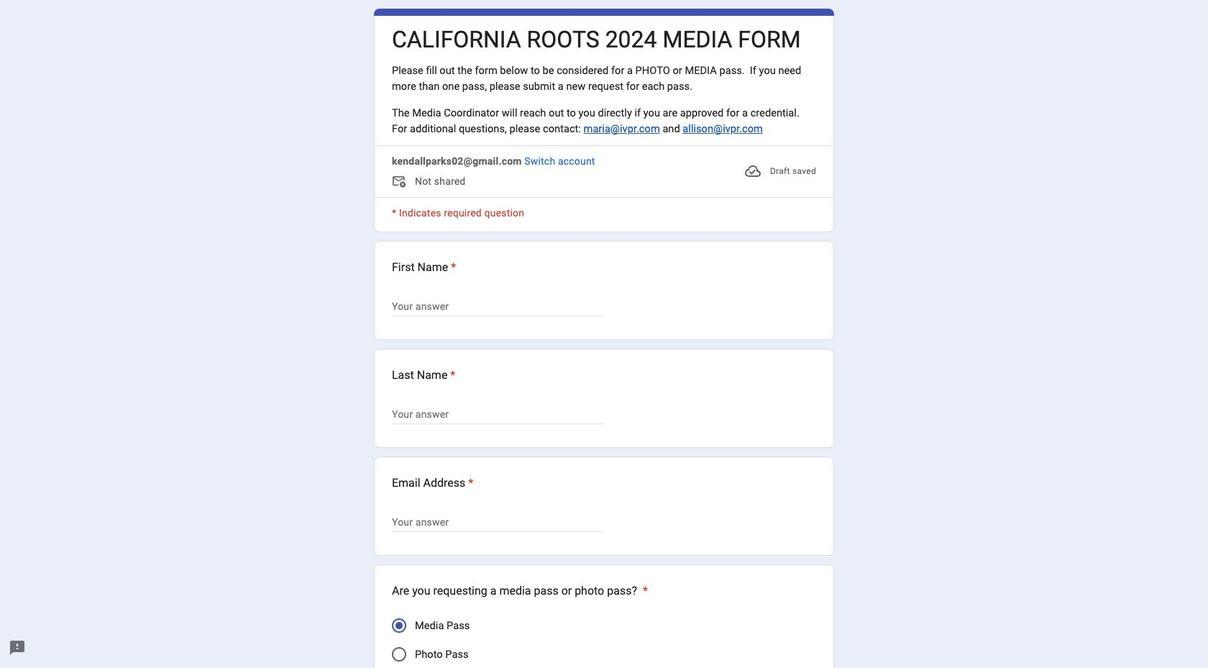 Task type: describe. For each thing, give the bounding box(es) containing it.
4 heading from the top
[[392, 474, 473, 492]]

Media Pass radio
[[392, 618, 406, 633]]

required question element for 5th heading from the top of the page
[[640, 582, 648, 600]]

required question element for fourth heading from the bottom of the page
[[448, 259, 456, 276]]

1 heading from the top
[[392, 25, 801, 54]]

Photo Pass radio
[[392, 647, 406, 661]]

report a problem to google image
[[9, 639, 26, 657]]

3 heading from the top
[[392, 367, 456, 384]]



Task type: vqa. For each thing, say whether or not it's contained in the screenshot.
"10:37 AM" element
no



Task type: locate. For each thing, give the bounding box(es) containing it.
5 heading from the top
[[392, 582, 648, 600]]

your email and google account are not part of your response image
[[392, 174, 415, 191], [392, 174, 409, 191]]

2 heading from the top
[[392, 259, 456, 276]]

heading
[[392, 25, 801, 54], [392, 259, 456, 276], [392, 367, 456, 384], [392, 474, 473, 492], [392, 582, 648, 600]]

None text field
[[392, 297, 604, 315], [392, 405, 604, 423], [392, 297, 604, 315], [392, 405, 604, 423]]

status
[[744, 154, 816, 188]]

list
[[374, 241, 834, 668]]

required question element for 2nd heading from the bottom
[[465, 474, 473, 492]]

required question element for 3rd heading from the bottom of the page
[[448, 367, 456, 384]]

required question element
[[448, 259, 456, 276], [448, 367, 456, 384], [465, 474, 473, 492], [640, 582, 648, 600]]

None text field
[[392, 513, 604, 530]]

photo pass image
[[392, 647, 406, 661]]

media pass image
[[396, 622, 403, 629]]



